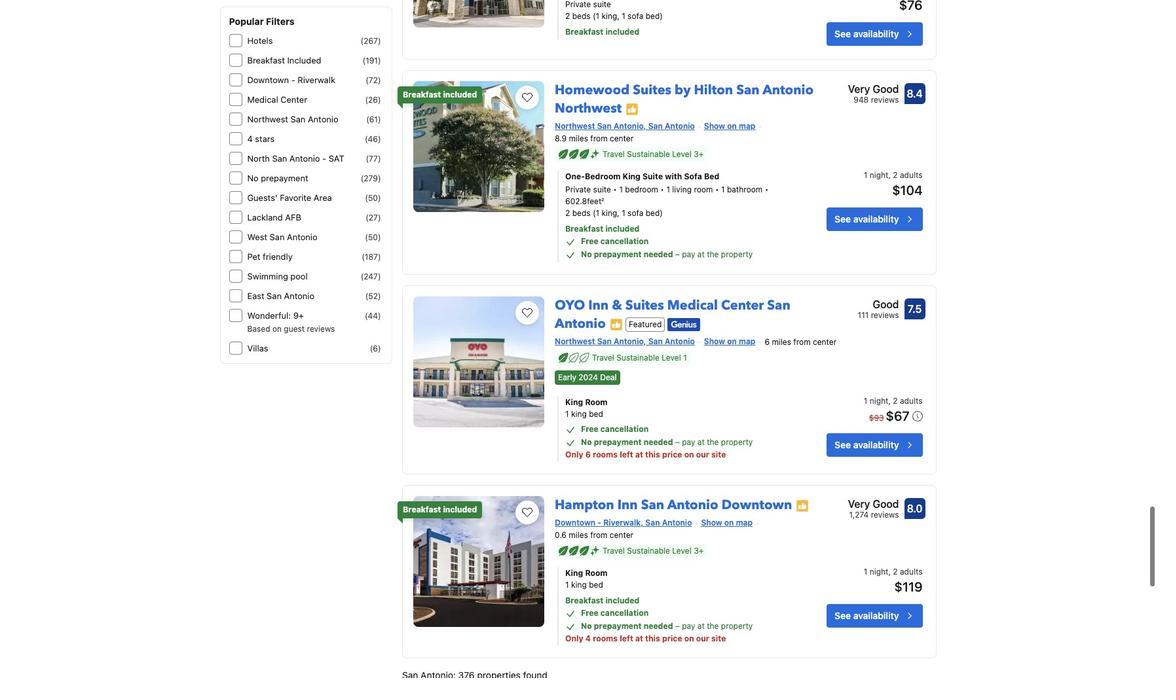 Task type: describe. For each thing, give the bounding box(es) containing it.
san down featured
[[649, 337, 663, 347]]

beds inside the private suite • 1 bedroom • 1 living room • 1 bathroom • 602.8feet² 2 beds (1 king, 1 sofa bed) breakfast included
[[572, 209, 591, 218]]

prepayment up only 6 rooms left at this price on our site
[[594, 438, 642, 448]]

free for hampton inn san antonio downtown
[[581, 609, 599, 619]]

free cancellation for homewood
[[581, 237, 649, 247]]

wonderful: 9+
[[247, 311, 304, 321]]

east
[[247, 291, 264, 301]]

bed for 1 king bed
[[589, 410, 603, 420]]

bedroom
[[625, 185, 659, 195]]

2 , from the top
[[889, 397, 891, 407]]

very good element for homewood suites by hilton san antonio northwest
[[848, 82, 899, 97]]

adults for homewood suites by hilton san antonio northwest
[[900, 171, 923, 180]]

602.8feet²
[[566, 197, 604, 207]]

antonio, for inn
[[614, 337, 646, 347]]

0 horizontal spatial medical
[[247, 94, 278, 105]]

northwest up stars
[[247, 114, 288, 124]]

2 cancellation from the top
[[601, 425, 649, 435]]

homewood
[[555, 82, 630, 99]]

(46)
[[365, 134, 381, 144]]

1 see availability link from the top
[[827, 23, 923, 46]]

sofa
[[684, 172, 702, 182]]

early 2024 deal
[[558, 373, 617, 383]]

map for center
[[739, 337, 756, 347]]

cancellation for inn
[[601, 609, 649, 619]]

guests'
[[247, 193, 278, 203]]

antonio inside homewood suites by hilton san antonio northwest
[[763, 82, 814, 99]]

at down the private suite • 1 bedroom • 1 living room • 1 bathroom • 602.8feet² 2 beds (1 king, 1 sofa bed) breakfast included
[[698, 250, 705, 260]]

0.6 miles from center
[[555, 531, 634, 541]]

(44)
[[365, 311, 381, 321]]

oyo inn & suites medical center san antonio
[[555, 297, 791, 333]]

bed for 1 king bed breakfast included
[[589, 581, 603, 591]]

0 vertical spatial king
[[623, 172, 641, 182]]

at down 1 king bed breakfast included
[[636, 634, 643, 644]]

4 stars
[[247, 134, 275, 144]]

featured
[[629, 320, 662, 330]]

property for downtown
[[721, 622, 753, 632]]

good 111 reviews
[[858, 299, 899, 321]]

breakfast inside the private suite • 1 bedroom • 1 living room • 1 bathroom • 602.8feet² 2 beds (1 king, 1 sofa bed) breakfast included
[[566, 224, 604, 234]]

1 horizontal spatial -
[[322, 153, 326, 164]]

$67
[[886, 409, 910, 424]]

6 miles from center
[[765, 338, 837, 347]]

this property is part of our preferred partner program. it's committed to providing excellent service and good value. it'll pay us a higher commission if you make a booking. image for hampton
[[796, 500, 809, 513]]

medical inside oyo inn & suites medical center san antonio
[[667, 297, 718, 315]]

san down hampton inn san antonio downtown
[[646, 519, 660, 528]]

0 horizontal spatial 6
[[586, 450, 591, 460]]

living
[[673, 185, 692, 195]]

scored 8.0 element
[[905, 499, 926, 520]]

reviews for very good 1,274 reviews
[[871, 511, 899, 521]]

riverwalk
[[298, 75, 335, 85]]

2 inside the private suite • 1 bedroom • 1 living room • 1 bathroom • 602.8feet² 2 beds (1 king, 1 sofa bed) breakfast included
[[566, 209, 570, 218]]

2 free cancellation from the top
[[581, 425, 649, 435]]

sustainable for by
[[627, 150, 670, 159]]

show on map for downtown
[[701, 519, 753, 528]]

(50) for antonio
[[365, 233, 381, 242]]

pet
[[247, 252, 260, 262]]

swimming pool
[[247, 271, 308, 282]]

downtown - riverwalk
[[247, 75, 335, 85]]

east san antonio
[[247, 291, 315, 301]]

this property is part of our preferred partner program. it's committed to providing excellent service and good value. it'll pay us a higher commission if you make a booking. image for homewood
[[626, 103, 639, 116]]

king for 2nd king room link from the top of the page
[[566, 569, 583, 579]]

breakfast included for homewood
[[403, 90, 477, 100]]

suite
[[643, 172, 663, 182]]

8.4
[[907, 88, 923, 100]]

this property is part of our preferred partner program. it's committed to providing excellent service and good value. it'll pay us a higher commission if you make a booking. image for oyo
[[610, 318, 623, 331]]

included
[[287, 55, 321, 66]]

show for downtown
[[701, 519, 723, 528]]

northwest san antonio, san antonio for inn
[[555, 337, 695, 347]]

pool
[[291, 271, 308, 282]]

suites inside oyo inn & suites medical center san antonio
[[626, 297, 664, 315]]

lackland
[[247, 212, 283, 223]]

– for san
[[675, 622, 680, 632]]

early
[[558, 373, 577, 383]]

no prepayment needed – pay at the property for by
[[581, 250, 753, 260]]

oyo
[[555, 297, 585, 315]]

northwest san antonio
[[247, 114, 338, 124]]

good for homewood suites by hilton san antonio northwest
[[873, 84, 899, 95]]

8.9 miles from center
[[555, 134, 634, 144]]

this property is part of our preferred partner program. it's committed to providing excellent service and good value. it'll pay us a higher commission if you make a booking. image for medical
[[610, 318, 623, 331]]

homewood suites by hilton san antonio northwest link
[[555, 76, 814, 118]]

sat
[[329, 153, 344, 164]]

2 no prepayment needed – pay at the property from the top
[[581, 438, 753, 448]]

area
[[314, 193, 332, 203]]

level for suites
[[662, 353, 681, 363]]

travel for hampton
[[603, 547, 625, 556]]

(27)
[[366, 213, 381, 223]]

2 see availability from the top
[[835, 214, 899, 225]]

2 vertical spatial center
[[610, 531, 634, 541]]

travel sustainable level 3+ for inn
[[603, 547, 704, 556]]

good element
[[858, 297, 899, 313]]

only for only 6 rooms left at this price on our site
[[566, 450, 584, 460]]

guests' favorite area
[[247, 193, 332, 203]]

- for downtown - riverwalk, san antonio
[[598, 519, 602, 528]]

king for 2nd king room link from the bottom
[[566, 398, 583, 408]]

king for 1 king bed breakfast included
[[571, 581, 587, 591]]

afb
[[285, 212, 301, 223]]

northwest san antonio, san antonio for suites
[[555, 122, 695, 131]]

breakfast included
[[247, 55, 321, 66]]

1 king bed
[[566, 410, 603, 420]]

(50) for area
[[365, 193, 381, 203]]

0 vertical spatial breakfast included
[[566, 27, 640, 37]]

pay for antonio
[[682, 622, 696, 632]]

no down 1 king bed
[[581, 438, 592, 448]]

west san antonio
[[247, 232, 318, 242]]

guest
[[284, 324, 305, 334]]

san inside oyo inn & suites medical center san antonio
[[767, 297, 791, 315]]

0.6
[[555, 531, 567, 541]]

1 king bed breakfast included
[[566, 581, 640, 606]]

this for 4
[[645, 634, 660, 644]]

availability for 4th see availability link from the bottom of the page
[[854, 28, 899, 40]]

san down homewood suites by hilton san antonio northwest
[[649, 122, 663, 131]]

needed for san
[[644, 622, 673, 632]]

(247)
[[361, 272, 381, 282]]

reviews for based on guest reviews
[[307, 324, 335, 334]]

antonio inside oyo inn & suites medical center san antonio
[[555, 315, 606, 333]]

2 beds (1 king, 1 sofa bed)
[[566, 11, 663, 21]]

san up the downtown - riverwalk, san antonio
[[641, 497, 665, 515]]

2 vertical spatial miles
[[569, 531, 588, 541]]

downtown for downtown - riverwalk
[[247, 75, 289, 85]]

with
[[665, 172, 682, 182]]

king, inside the private suite • 1 bedroom • 1 living room • 1 bathroom • 602.8feet² 2 beds (1 king, 1 sofa bed) breakfast included
[[602, 209, 620, 218]]

&
[[612, 297, 622, 315]]

bed) inside the private suite • 1 bedroom • 1 living room • 1 bathroom • 602.8feet² 2 beds (1 king, 1 sofa bed) breakfast included
[[646, 209, 663, 218]]

homewood suites by hilton san antonio northwest
[[555, 82, 814, 118]]

oyo inn & suites medical center san antonio link
[[555, 292, 791, 333]]

north
[[247, 153, 270, 164]]

948
[[854, 95, 869, 105]]

, for hampton inn san antonio downtown
[[889, 568, 891, 577]]

only 6 rooms left at this price on our site
[[566, 450, 726, 460]]

1 night , 2 adults $119
[[864, 568, 923, 595]]

reviews inside good 111 reviews
[[871, 311, 899, 321]]

room
[[694, 185, 713, 195]]

deal
[[600, 373, 617, 383]]

good inside good 111 reviews
[[873, 299, 899, 311]]

9+
[[293, 311, 304, 321]]

(77)
[[366, 154, 381, 164]]

hampton
[[555, 497, 614, 515]]

availability for see availability link corresponding to 2nd king room link from the bottom
[[854, 440, 899, 451]]

private suite • 1 bedroom • 1 living room • 1 bathroom • 602.8feet² 2 beds (1 king, 1 sofa bed) breakfast included
[[566, 185, 769, 234]]

1,274
[[850, 511, 869, 521]]

based
[[247, 324, 270, 334]]

(61)
[[366, 115, 381, 124]]

0 horizontal spatial center
[[281, 94, 307, 105]]

filters
[[266, 16, 295, 27]]

lackland afb
[[247, 212, 301, 223]]

see for see availability link corresponding to 2nd king room link from the top of the page
[[835, 611, 851, 622]]

miles for san
[[772, 338, 792, 347]]

at up only 4 rooms left at this price on our site
[[698, 622, 705, 632]]

villas
[[247, 343, 268, 354]]

2 room from the top
[[585, 569, 608, 579]]

1 horizontal spatial 4
[[586, 634, 591, 644]]

no prepayment
[[247, 173, 308, 183]]

very good 948 reviews
[[848, 84, 899, 105]]

swimming
[[247, 271, 288, 282]]

needed for by
[[644, 250, 673, 260]]

no down the north
[[247, 173, 259, 183]]

san up 'deal'
[[597, 337, 612, 347]]

this property is part of our preferred partner program. it's committed to providing excellent service and good value. it'll pay us a higher commission if you make a booking. image for downtown
[[796, 500, 809, 513]]

see for 4th see availability link from the bottom of the page
[[835, 28, 851, 40]]

(1 inside the private suite • 1 bedroom • 1 living room • 1 bathroom • 602.8feet² 2 beds (1 king, 1 sofa bed) breakfast included
[[593, 209, 600, 218]]

west
[[247, 232, 267, 242]]

hampton inn san antonio downtown image
[[413, 497, 545, 628]]

no down 602.8feet²
[[581, 250, 592, 260]]

1 king, from the top
[[602, 11, 620, 21]]

hampton inn san antonio downtown
[[555, 497, 792, 515]]

downtown - riverwalk, san antonio
[[555, 519, 692, 528]]

2 needed from the top
[[644, 438, 673, 448]]

pay for hilton
[[682, 250, 696, 260]]

our for only 4 rooms left at this price on our site
[[696, 634, 710, 644]]

2 vertical spatial from
[[591, 531, 608, 541]]

2 free from the top
[[581, 425, 599, 435]]

san down medical center
[[291, 114, 306, 124]]

downtown for downtown - riverwalk, san antonio
[[555, 519, 596, 528]]

cancellation for suites
[[601, 237, 649, 247]]

bed
[[704, 172, 720, 182]]

2 • from the left
[[661, 185, 664, 195]]

suites inside homewood suites by hilton san antonio northwest
[[633, 82, 672, 99]]

night for homewood suites by hilton san antonio northwest
[[870, 171, 889, 180]]

1 (1 from the top
[[593, 11, 600, 21]]

show on map for medical
[[704, 337, 756, 347]]

oyo inn & suites medical center san antonio image
[[413, 297, 545, 428]]

our for only 6 rooms left at this price on our site
[[696, 450, 710, 460]]

(26)
[[365, 95, 381, 105]]

from for san
[[794, 338, 811, 347]]

left for 4
[[620, 634, 634, 644]]

at up hampton inn san antonio downtown link
[[636, 450, 643, 460]]

friendly
[[263, 252, 293, 262]]

4 see availability from the top
[[835, 611, 899, 622]]

2 horizontal spatial downtown
[[722, 497, 792, 515]]

north san antonio - sat
[[247, 153, 344, 164]]



Task type: locate. For each thing, give the bounding box(es) containing it.
0 vertical spatial needed
[[644, 250, 673, 260]]

see
[[835, 28, 851, 40], [835, 214, 851, 225], [835, 440, 851, 451], [835, 611, 851, 622]]

bed down 0.6 miles from center
[[589, 581, 603, 591]]

free for homewood suites by hilton san antonio northwest
[[581, 237, 599, 247]]

genius discounts available at this property. image
[[668, 318, 701, 331], [668, 318, 701, 331]]

2 availability from the top
[[854, 214, 899, 225]]

see for see availability link corresponding to one-bedroom king suite with sofa bed link
[[835, 214, 851, 225]]

–
[[675, 250, 680, 260], [675, 438, 680, 448], [675, 622, 680, 632]]

1 horizontal spatial this property is part of our preferred partner program. it's committed to providing excellent service and good value. it'll pay us a higher commission if you make a booking. image
[[796, 500, 809, 513]]

• right bathroom
[[765, 185, 769, 195]]

2 only from the top
[[566, 634, 584, 644]]

suites
[[633, 82, 672, 99], [626, 297, 664, 315]]

1 see from the top
[[835, 28, 851, 40]]

on
[[727, 122, 737, 131], [273, 324, 282, 334], [727, 337, 737, 347], [685, 450, 694, 460], [725, 519, 734, 528], [685, 634, 694, 644]]

see availability link for 2nd king room link from the top of the page
[[827, 605, 923, 629]]

2 bed) from the top
[[646, 209, 663, 218]]

0 vertical spatial cancellation
[[601, 237, 649, 247]]

from for northwest
[[591, 134, 608, 144]]

1 vertical spatial the
[[707, 438, 719, 448]]

1 see availability from the top
[[835, 28, 899, 40]]

2 vertical spatial level
[[673, 547, 692, 556]]

– up only 6 rooms left at this price on our site
[[675, 438, 680, 448]]

1 vertical spatial suites
[[626, 297, 664, 315]]

free down 1 king bed breakfast included
[[581, 609, 599, 619]]

1 vertical spatial beds
[[572, 209, 591, 218]]

0 vertical spatial sofa
[[628, 11, 644, 21]]

bed inside 1 king bed breakfast included
[[589, 581, 603, 591]]

1 vertical spatial 3+
[[694, 547, 704, 556]]

prepayment up only 4 rooms left at this price on our site
[[594, 622, 642, 632]]

good inside very good 948 reviews
[[873, 84, 899, 95]]

0 vertical spatial travel
[[603, 150, 625, 159]]

1 vertical spatial travel sustainable level 3+
[[603, 547, 704, 556]]

1 vertical spatial very good element
[[848, 497, 899, 513]]

0 vertical spatial night
[[870, 171, 889, 180]]

2 3+ from the top
[[694, 547, 704, 556]]

$104
[[893, 183, 923, 198]]

2 price from the top
[[662, 634, 683, 644]]

2 left from the top
[[620, 634, 634, 644]]

private
[[566, 185, 591, 195]]

1 vertical spatial breakfast included
[[403, 90, 477, 100]]

no prepayment needed – pay at the property
[[581, 250, 753, 260], [581, 438, 753, 448], [581, 622, 753, 632]]

• right the room
[[715, 185, 719, 195]]

2 see availability link from the top
[[827, 208, 923, 231]]

1 availability from the top
[[854, 28, 899, 40]]

2 vertical spatial the
[[707, 622, 719, 632]]

1 free from the top
[[581, 237, 599, 247]]

show for san
[[704, 122, 725, 131]]

1 king room link from the top
[[566, 397, 787, 409]]

1 , from the top
[[889, 171, 891, 180]]

2 for 1 night , 2 adults $104
[[893, 171, 898, 180]]

1 vertical spatial miles
[[772, 338, 792, 347]]

very for homewood suites by hilton san antonio northwest
[[848, 84, 870, 95]]

show on map down oyo inn & suites medical center san antonio
[[704, 337, 756, 347]]

1 inside 1 night , 2 adults $119
[[864, 568, 868, 577]]

3 cancellation from the top
[[601, 609, 649, 619]]

1 vertical spatial level
[[662, 353, 681, 363]]

sofa inside the private suite • 1 bedroom • 1 living room • 1 bathroom • 602.8feet² 2 beds (1 king, 1 sofa bed) breakfast included
[[628, 209, 644, 218]]

0 vertical spatial no prepayment needed – pay at the property
[[581, 250, 753, 260]]

show down "hilton"
[[704, 122, 725, 131]]

1 vertical spatial king room link
[[566, 568, 787, 580]]

0 vertical spatial king
[[571, 410, 587, 420]]

1 good from the top
[[873, 84, 899, 95]]

3 – from the top
[[675, 622, 680, 632]]

1 bed from the top
[[589, 410, 603, 420]]

1 cancellation from the top
[[601, 237, 649, 247]]

1 bed) from the top
[[646, 11, 663, 21]]

sustainable for san
[[627, 547, 670, 556]]

– up only 4 rooms left at this price on our site
[[675, 622, 680, 632]]

0 vertical spatial travel sustainable level 3+
[[603, 150, 704, 159]]

2 the from the top
[[707, 438, 719, 448]]

good for hampton inn san antonio downtown
[[873, 499, 899, 511]]

pay
[[682, 250, 696, 260], [682, 438, 696, 448], [682, 622, 696, 632]]

0 vertical spatial king,
[[602, 11, 620, 21]]

free cancellation down 602.8feet²
[[581, 237, 649, 247]]

sustainable for &
[[617, 353, 660, 363]]

needed up only 4 rooms left at this price on our site
[[644, 622, 673, 632]]

northwest san antonio, san antonio up travel sustainable level 1
[[555, 337, 695, 347]]

0 vertical spatial show on map
[[704, 122, 756, 131]]

included inside 1 king bed breakfast included
[[606, 596, 640, 606]]

1 3+ from the top
[[694, 150, 704, 159]]

map
[[739, 122, 756, 131], [739, 337, 756, 347], [736, 519, 753, 528]]

1 site from the top
[[712, 450, 726, 460]]

0 vertical spatial suites
[[633, 82, 672, 99]]

$119
[[895, 580, 923, 595]]

king room up 1 king bed breakfast included
[[566, 569, 608, 579]]

room up 1 king bed breakfast included
[[585, 569, 608, 579]]

0 horizontal spatial this property is part of our preferred partner program. it's committed to providing excellent service and good value. it'll pay us a higher commission if you make a booking. image
[[610, 318, 623, 331]]

1 vertical spatial free cancellation
[[581, 425, 649, 435]]

only down 1 king bed
[[566, 450, 584, 460]]

very good element for hampton inn san antonio downtown
[[848, 497, 899, 513]]

one-
[[566, 172, 585, 182]]

0 vertical spatial very good element
[[848, 82, 899, 97]]

no prepayment needed – pay at the property for san
[[581, 622, 753, 632]]

medical center
[[247, 94, 307, 105]]

(50) up (27)
[[365, 193, 381, 203]]

111
[[858, 311, 869, 321]]

scored 7.5 element
[[905, 299, 926, 320]]

only
[[566, 450, 584, 460], [566, 634, 584, 644]]

see availability down 1 night , 2 adults $119
[[835, 611, 899, 622]]

suites left by at the top of page
[[633, 82, 672, 99]]

king room for 2nd king room link from the top of the page
[[566, 569, 608, 579]]

(72)
[[366, 75, 381, 85]]

1 needed from the top
[[644, 250, 673, 260]]

2 property from the top
[[721, 438, 753, 448]]

show on map
[[704, 122, 756, 131], [704, 337, 756, 347], [701, 519, 753, 528]]

king down early 2024 deal
[[571, 410, 587, 420]]

- down breakfast included
[[291, 75, 295, 85]]

1 adults from the top
[[900, 171, 923, 180]]

availability down 1 night , 2 adults $119
[[854, 611, 899, 622]]

1 • from the left
[[614, 185, 617, 195]]

site for only 4 rooms left at this price on our site
[[712, 634, 726, 644]]

king up bedroom
[[623, 172, 641, 182]]

2 beds from the top
[[572, 209, 591, 218]]

miles
[[569, 134, 588, 144], [772, 338, 792, 347], [569, 531, 588, 541]]

one-bedroom king suite with sofa bed
[[566, 172, 720, 182]]

prepayment up 'guests' favorite area'
[[261, 173, 308, 183]]

0 vertical spatial king room link
[[566, 397, 787, 409]]

1 vertical spatial king
[[566, 398, 583, 408]]

3 • from the left
[[715, 185, 719, 195]]

- for downtown - riverwalk
[[291, 75, 295, 85]]

3 good from the top
[[873, 499, 899, 511]]

this
[[645, 450, 660, 460], [645, 634, 660, 644]]

1 night , 2 adults
[[864, 397, 923, 407]]

2 vertical spatial no prepayment needed – pay at the property
[[581, 622, 753, 632]]

antonio, for suites
[[614, 122, 646, 131]]

2 (50) from the top
[[365, 233, 381, 242]]

king room up 1 king bed
[[566, 398, 608, 408]]

1 vertical spatial king,
[[602, 209, 620, 218]]

4 • from the left
[[765, 185, 769, 195]]

0 vertical spatial room
[[585, 398, 608, 408]]

cancellation
[[601, 237, 649, 247], [601, 425, 649, 435], [601, 609, 649, 619]]

homewood suites by hilton san antonio northwest image
[[413, 82, 545, 213]]

see for see availability link corresponding to 2nd king room link from the bottom
[[835, 440, 851, 451]]

map for antonio
[[739, 122, 756, 131]]

breakfast included for hampton
[[403, 505, 477, 515]]

this property is part of our preferred partner program. it's committed to providing excellent service and good value. it'll pay us a higher commission if you make a booking. image
[[626, 103, 639, 116], [626, 103, 639, 116], [610, 318, 623, 331], [796, 500, 809, 513]]

night inside 1 night , 2 adults $104
[[870, 171, 889, 180]]

1 vertical spatial (50)
[[365, 233, 381, 242]]

see availability link
[[827, 23, 923, 46], [827, 208, 923, 231], [827, 434, 923, 458], [827, 605, 923, 629]]

, inside 1 night , 2 adults $119
[[889, 568, 891, 577]]

2 pay from the top
[[682, 438, 696, 448]]

room up 1 king bed
[[585, 398, 608, 408]]

7.5
[[908, 304, 922, 315]]

2024
[[579, 373, 598, 383]]

availability
[[854, 28, 899, 40], [854, 214, 899, 225], [854, 440, 899, 451], [854, 611, 899, 622]]

price
[[662, 450, 683, 460], [662, 634, 683, 644]]

this for 6
[[645, 450, 660, 460]]

show on map for san
[[704, 122, 756, 131]]

center for san
[[813, 338, 837, 347]]

(187)
[[362, 252, 381, 262]]

stars
[[255, 134, 275, 144]]

very good element
[[848, 82, 899, 97], [848, 497, 899, 513]]

the for antonio
[[707, 622, 719, 632]]

1 night , 2 adults $104
[[864, 171, 923, 198]]

reviews for very good 948 reviews
[[871, 95, 899, 105]]

wonderful:
[[247, 311, 291, 321]]

1 room from the top
[[585, 398, 608, 408]]

reviews inside very good 948 reviews
[[871, 95, 899, 105]]

beds
[[572, 11, 591, 21], [572, 209, 591, 218]]

pet friendly
[[247, 252, 293, 262]]

adults inside 1 night , 2 adults $119
[[900, 568, 923, 577]]

3 needed from the top
[[644, 622, 673, 632]]

2 for 1 night , 2 adults $119
[[893, 568, 898, 577]]

4 left stars
[[247, 134, 253, 144]]

night for hampton inn san antonio downtown
[[870, 568, 889, 577]]

inn
[[589, 297, 609, 315], [618, 497, 638, 515]]

1 night from the top
[[870, 171, 889, 180]]

2 sofa from the top
[[628, 209, 644, 218]]

0 vertical spatial map
[[739, 122, 756, 131]]

(191)
[[363, 56, 381, 66]]

0 vertical spatial price
[[662, 450, 683, 460]]

rooms down 1 king bed
[[593, 450, 618, 460]]

free down 602.8feet²
[[581, 237, 599, 247]]

-
[[291, 75, 295, 85], [322, 153, 326, 164], [598, 519, 602, 528]]

4 see availability link from the top
[[827, 605, 923, 629]]

8.0
[[907, 504, 923, 515]]

needed
[[644, 250, 673, 260], [644, 438, 673, 448], [644, 622, 673, 632]]

one-bedroom king suite with sofa bed link
[[566, 171, 787, 183]]

the for hilton
[[707, 250, 719, 260]]

availability for see availability link corresponding to 2nd king room link from the top of the page
[[854, 611, 899, 622]]

travel up 'deal'
[[592, 353, 615, 363]]

king room
[[566, 398, 608, 408], [566, 569, 608, 579]]

antonio, up travel sustainable level 1
[[614, 337, 646, 347]]

1 vertical spatial night
[[870, 397, 889, 407]]

1 inside 1 king bed breakfast included
[[566, 581, 569, 591]]

1 vertical spatial (1
[[593, 209, 600, 218]]

bedroom
[[585, 172, 621, 182]]

- up 0.6 miles from center
[[598, 519, 602, 528]]

san right "hilton"
[[737, 82, 760, 99]]

1 – from the top
[[675, 250, 680, 260]]

cancellation up only 6 rooms left at this price on our site
[[601, 425, 649, 435]]

adults for hampton inn san antonio downtown
[[900, 568, 923, 577]]

see availability link for 2nd king room link from the bottom
[[827, 434, 923, 458]]

no prepayment needed – pay at the property down the private suite • 1 bedroom • 1 living room • 1 bathroom • 602.8feet² 2 beds (1 king, 1 sofa bed) breakfast included
[[581, 250, 753, 260]]

free cancellation for hampton
[[581, 609, 649, 619]]

0 vertical spatial bed)
[[646, 11, 663, 21]]

miles for northwest
[[569, 134, 588, 144]]

1 horizontal spatial center
[[721, 297, 764, 315]]

riverwalk,
[[604, 519, 644, 528]]

, inside 1 night , 2 adults $104
[[889, 171, 891, 180]]

2 travel sustainable level 3+ from the top
[[603, 547, 704, 556]]

2 see from the top
[[835, 214, 851, 225]]

1 rooms from the top
[[593, 450, 618, 460]]

travel for homewood
[[603, 150, 625, 159]]

3+ for antonio
[[694, 547, 704, 556]]

left for 6
[[620, 450, 633, 460]]

1 vertical spatial center
[[721, 297, 764, 315]]

at up only 6 rooms left at this price on our site
[[698, 438, 705, 448]]

1 vertical spatial travel
[[592, 353, 615, 363]]

2 vertical spatial pay
[[682, 622, 696, 632]]

the
[[707, 250, 719, 260], [707, 438, 719, 448], [707, 622, 719, 632]]

night inside 1 night , 2 adults $119
[[870, 568, 889, 577]]

3 see from the top
[[835, 440, 851, 451]]

0 vertical spatial –
[[675, 250, 680, 260]]

3 pay from the top
[[682, 622, 696, 632]]

2 inside 1 night , 2 adults $119
[[893, 568, 898, 577]]

needed down the private suite • 1 bedroom • 1 living room • 1 bathroom • 602.8feet² 2 beds (1 king, 1 sofa bed) breakfast included
[[644, 250, 673, 260]]

by
[[675, 82, 691, 99]]

1 pay from the top
[[682, 250, 696, 260]]

2 rooms from the top
[[593, 634, 618, 644]]

free
[[581, 237, 599, 247], [581, 425, 599, 435], [581, 609, 599, 619]]

3 no prepayment needed – pay at the property from the top
[[581, 622, 753, 632]]

rooms for 6
[[593, 450, 618, 460]]

northwest down homewood
[[555, 100, 622, 118]]

- left sat at top left
[[322, 153, 326, 164]]

0 vertical spatial level
[[673, 150, 692, 159]]

1 northwest san antonio, san antonio from the top
[[555, 122, 695, 131]]

level down hampton inn san antonio downtown
[[673, 547, 692, 556]]

inn left & at the top of the page
[[589, 297, 609, 315]]

1 vertical spatial antonio,
[[614, 337, 646, 347]]

3+ for hilton
[[694, 150, 704, 159]]

2 king from the top
[[571, 581, 587, 591]]

san up 8.9 miles from center
[[597, 122, 612, 131]]

rooms down 1 king bed breakfast included
[[593, 634, 618, 644]]

san up no prepayment
[[272, 153, 287, 164]]

0 vertical spatial left
[[620, 450, 633, 460]]

1 left from the top
[[620, 450, 633, 460]]

san up friendly at the left top of page
[[270, 232, 285, 242]]

3 adults from the top
[[900, 568, 923, 577]]

1 travel sustainable level 3+ from the top
[[603, 150, 704, 159]]

0 vertical spatial king room
[[566, 398, 608, 408]]

(50) down (27)
[[365, 233, 381, 242]]

downtown
[[247, 75, 289, 85], [722, 497, 792, 515], [555, 519, 596, 528]]

1 price from the top
[[662, 450, 683, 460]]

2 king, from the top
[[602, 209, 620, 218]]

1 very good element from the top
[[848, 82, 899, 97]]

property
[[721, 250, 753, 260], [721, 438, 753, 448], [721, 622, 753, 632]]

2 horizontal spatial -
[[598, 519, 602, 528]]

very good element left the 8.0
[[848, 497, 899, 513]]

pay down the private suite • 1 bedroom • 1 living room • 1 bathroom • 602.8feet² 2 beds (1 king, 1 sofa bed) breakfast included
[[682, 250, 696, 260]]

0 vertical spatial this property is part of our preferred partner program. it's committed to providing excellent service and good value. it'll pay us a higher commission if you make a booking. image
[[610, 318, 623, 331]]

see availability down 1 night , 2 adults $104
[[835, 214, 899, 225]]

0 horizontal spatial 4
[[247, 134, 253, 144]]

king up 1 king bed breakfast included
[[566, 569, 583, 579]]

0 vertical spatial our
[[696, 450, 710, 460]]

1 vertical spatial this property is part of our preferred partner program. it's committed to providing excellent service and good value. it'll pay us a higher commission if you make a booking. image
[[796, 500, 809, 513]]

rooms for 4
[[593, 634, 618, 644]]

1 inside 1 night , 2 adults $104
[[864, 171, 868, 180]]

2 good from the top
[[873, 299, 899, 311]]

see availability link down $93
[[827, 434, 923, 458]]

3 free cancellation from the top
[[581, 609, 649, 619]]

0 horizontal spatial inn
[[589, 297, 609, 315]]

travel sustainable level 1
[[592, 353, 687, 363]]

1 king room from the top
[[566, 398, 608, 408]]

2 – from the top
[[675, 438, 680, 448]]

1 free cancellation from the top
[[581, 237, 649, 247]]

san right east
[[267, 291, 282, 301]]

2 vertical spatial needed
[[644, 622, 673, 632]]

sustainable
[[627, 150, 670, 159], [617, 353, 660, 363], [627, 547, 670, 556]]

1 vertical spatial inn
[[618, 497, 638, 515]]

travel sustainable level 3+ up suite
[[603, 150, 704, 159]]

adults up $104 on the top right of page
[[900, 171, 923, 180]]

2 northwest san antonio, san antonio from the top
[[555, 337, 695, 347]]

2 vertical spatial good
[[873, 499, 899, 511]]

1 vertical spatial our
[[696, 634, 710, 644]]

0 vertical spatial northwest san antonio, san antonio
[[555, 122, 695, 131]]

only 4 rooms left at this price on our site
[[566, 634, 726, 644]]

this property is part of our preferred partner program. it's committed to providing excellent service and good value. it'll pay us a higher commission if you make a booking. image
[[610, 318, 623, 331], [796, 500, 809, 513]]

travel up bedroom
[[603, 150, 625, 159]]

level for antonio
[[673, 547, 692, 556]]

price for only 4 rooms left at this price on our site
[[662, 634, 683, 644]]

1 vertical spatial -
[[322, 153, 326, 164]]

0 vertical spatial 4
[[247, 134, 253, 144]]

very inside very good 948 reviews
[[848, 84, 870, 95]]

0 vertical spatial adults
[[900, 171, 923, 180]]

travel for oyo
[[592, 353, 615, 363]]

0 vertical spatial property
[[721, 250, 753, 260]]

1 vertical spatial this
[[645, 634, 660, 644]]

2 king room link from the top
[[566, 568, 787, 580]]

1 vertical spatial center
[[813, 338, 837, 347]]

scored 8.4 element
[[905, 84, 926, 104]]

(279)
[[361, 174, 381, 183]]

1 horizontal spatial medical
[[667, 297, 718, 315]]

2 vertical spatial map
[[736, 519, 753, 528]]

2 king room from the top
[[566, 569, 608, 579]]

1 (50) from the top
[[365, 193, 381, 203]]

1 vertical spatial pay
[[682, 438, 696, 448]]

suite
[[593, 185, 611, 195]]

northwest down oyo
[[555, 337, 595, 347]]

0 vertical spatial ,
[[889, 171, 891, 180]]

good inside very good 1,274 reviews
[[873, 499, 899, 511]]

0 vertical spatial 6
[[765, 338, 770, 347]]

king for 1 king bed
[[571, 410, 587, 420]]

2 very from the top
[[848, 499, 870, 511]]

1 no prepayment needed – pay at the property from the top
[[581, 250, 753, 260]]

1 sofa from the top
[[628, 11, 644, 21]]

popular
[[229, 16, 264, 27]]

travel sustainable level 3+ for suites
[[603, 150, 704, 159]]

inn up the downtown - riverwalk, san antonio
[[618, 497, 638, 515]]

3 see availability link from the top
[[827, 434, 923, 458]]

0 vertical spatial free
[[581, 237, 599, 247]]

suites up featured
[[626, 297, 664, 315]]

sustainable down the downtown - riverwalk, san antonio
[[627, 547, 670, 556]]

adults up "$119"
[[900, 568, 923, 577]]

0 vertical spatial bed
[[589, 410, 603, 420]]

1 this from the top
[[645, 450, 660, 460]]

see availability down $93
[[835, 440, 899, 451]]

2 vertical spatial adults
[[900, 568, 923, 577]]

– for by
[[675, 250, 680, 260]]

4 see from the top
[[835, 611, 851, 622]]

antonio, up 8.9 miles from center
[[614, 122, 646, 131]]

2 adults from the top
[[900, 397, 923, 407]]

hampton inn san antonio downtown link
[[555, 492, 792, 515]]

0 vertical spatial pay
[[682, 250, 696, 260]]

good right 111
[[873, 299, 899, 311]]

0 vertical spatial inn
[[589, 297, 609, 315]]

free cancellation down 1 king bed
[[581, 425, 649, 435]]

inn for hampton
[[618, 497, 638, 515]]

2 this from the top
[[645, 634, 660, 644]]

1 vertical spatial 4
[[586, 634, 591, 644]]

3 see availability from the top
[[835, 440, 899, 451]]

1 the from the top
[[707, 250, 719, 260]]

included inside the private suite • 1 bedroom • 1 living room • 1 bathroom • 602.8feet² 2 beds (1 king, 1 sofa bed) breakfast included
[[606, 224, 640, 234]]

2 night from the top
[[870, 397, 889, 407]]

2 vertical spatial breakfast included
[[403, 505, 477, 515]]

night
[[870, 171, 889, 180], [870, 397, 889, 407], [870, 568, 889, 577]]

hotels
[[247, 35, 273, 46]]

show on map down hampton inn san antonio downtown
[[701, 519, 753, 528]]

san inside homewood suites by hilton san antonio northwest
[[737, 82, 760, 99]]

1 property from the top
[[721, 250, 753, 260]]

3 night from the top
[[870, 568, 889, 577]]

breakfast included
[[566, 27, 640, 37], [403, 90, 477, 100], [403, 505, 477, 515]]

site
[[712, 450, 726, 460], [712, 634, 726, 644]]

0 vertical spatial site
[[712, 450, 726, 460]]

price for only 6 rooms left at this price on our site
[[662, 450, 683, 460]]

from
[[591, 134, 608, 144], [794, 338, 811, 347], [591, 531, 608, 541]]

3 free from the top
[[581, 609, 599, 619]]

2 for 1 night , 2 adults
[[893, 397, 898, 407]]

inn for oyo
[[589, 297, 609, 315]]

breakfast inside 1 king bed breakfast included
[[566, 596, 604, 606]]

northwest san antonio, san antonio
[[555, 122, 695, 131], [555, 337, 695, 347]]

1 king from the top
[[571, 410, 587, 420]]

2 vertical spatial downtown
[[555, 519, 596, 528]]

inn inside oyo inn & suites medical center san antonio
[[589, 297, 609, 315]]

3+
[[694, 150, 704, 159], [694, 547, 704, 556]]

king room for 2nd king room link from the bottom
[[566, 398, 608, 408]]

show for medical
[[704, 337, 725, 347]]

no down 1 king bed breakfast included
[[581, 622, 592, 632]]

level up one-bedroom king suite with sofa bed link
[[673, 150, 692, 159]]

1 vertical spatial show
[[704, 337, 725, 347]]

3 property from the top
[[721, 622, 753, 632]]

2 vertical spatial travel
[[603, 547, 625, 556]]

1 vertical spatial from
[[794, 338, 811, 347]]

3+ up sofa
[[694, 150, 704, 159]]

very left the 8.0
[[848, 499, 870, 511]]

center for northwest
[[610, 134, 634, 144]]

0 vertical spatial rooms
[[593, 450, 618, 460]]

1 horizontal spatial downtown
[[555, 519, 596, 528]]

0 vertical spatial the
[[707, 250, 719, 260]]

reviews right 948
[[871, 95, 899, 105]]

1 vertical spatial free
[[581, 425, 599, 435]]

1 only from the top
[[566, 450, 584, 460]]

1 vertical spatial ,
[[889, 397, 891, 407]]

bed down "2024"
[[589, 410, 603, 420]]

adults inside 1 night , 2 adults $104
[[900, 171, 923, 180]]

see availability link down 1 night , 2 adults $119
[[827, 605, 923, 629]]

1 vertical spatial map
[[739, 337, 756, 347]]

4 availability from the top
[[854, 611, 899, 622]]

0 vertical spatial show
[[704, 122, 725, 131]]

good right 948
[[873, 84, 899, 95]]

0 vertical spatial sustainable
[[627, 150, 670, 159]]

3 the from the top
[[707, 622, 719, 632]]

cancellation down the private suite • 1 bedroom • 1 living room • 1 bathroom • 602.8feet² 2 beds (1 king, 1 sofa bed) breakfast included
[[601, 237, 649, 247]]

only for only 4 rooms left at this price on our site
[[566, 634, 584, 644]]

$93
[[869, 414, 884, 424]]

, for homewood suites by hilton san antonio northwest
[[889, 171, 891, 180]]

good right 1,274
[[873, 499, 899, 511]]

0 horizontal spatial -
[[291, 75, 295, 85]]

0 vertical spatial this
[[645, 450, 660, 460]]

northwest up the 8.9
[[555, 122, 595, 131]]

center
[[610, 134, 634, 144], [813, 338, 837, 347], [610, 531, 634, 541]]

very inside very good 1,274 reviews
[[848, 499, 870, 511]]

king up 1 king bed
[[566, 398, 583, 408]]

site for only 6 rooms left at this price on our site
[[712, 450, 726, 460]]

reviews right 1,274
[[871, 511, 899, 521]]

2 our from the top
[[696, 634, 710, 644]]

based on guest reviews
[[247, 324, 335, 334]]

see availability
[[835, 28, 899, 40], [835, 214, 899, 225], [835, 440, 899, 451], [835, 611, 899, 622]]

level for hilton
[[673, 150, 692, 159]]

reviews right 111
[[871, 311, 899, 321]]

1 vertical spatial show on map
[[704, 337, 756, 347]]

2 inside 1 night , 2 adults $104
[[893, 171, 898, 180]]

our
[[696, 450, 710, 460], [696, 634, 710, 644]]

prepayment up & at the top of the page
[[594, 250, 642, 260]]

2 (1 from the top
[[593, 209, 600, 218]]

see availability link down 1 night , 2 adults $104
[[827, 208, 923, 231]]

2 very good element from the top
[[848, 497, 899, 513]]

(6)
[[370, 344, 381, 354]]

northwest inside homewood suites by hilton san antonio northwest
[[555, 100, 622, 118]]

availability for see availability link corresponding to one-bedroom king suite with sofa bed link
[[854, 214, 899, 225]]

1
[[622, 11, 626, 21], [864, 171, 868, 180], [619, 185, 623, 195], [667, 185, 670, 195], [721, 185, 725, 195], [622, 209, 626, 218], [684, 353, 687, 363], [864, 397, 868, 407], [566, 410, 569, 420], [864, 568, 868, 577], [566, 581, 569, 591]]

king inside 1 king bed breakfast included
[[571, 581, 587, 591]]

property for san
[[721, 250, 753, 260]]

level down oyo inn & suites medical center san antonio
[[662, 353, 681, 363]]

reviews inside very good 1,274 reviews
[[871, 511, 899, 521]]

cancellation down 1 king bed breakfast included
[[601, 609, 649, 619]]

1 vertical spatial 6
[[586, 450, 591, 460]]

see availability link for one-bedroom king suite with sofa bed link
[[827, 208, 923, 231]]

medical
[[247, 94, 278, 105], [667, 297, 718, 315]]

travel down 0.6 miles from center
[[603, 547, 625, 556]]

1 beds from the top
[[572, 11, 591, 21]]

travel
[[603, 150, 625, 159], [592, 353, 615, 363], [603, 547, 625, 556]]

1 vertical spatial no prepayment needed – pay at the property
[[581, 438, 753, 448]]

sustainable down featured
[[617, 353, 660, 363]]

center inside oyo inn & suites medical center san antonio
[[721, 297, 764, 315]]

adults up $67
[[900, 397, 923, 407]]

(52)
[[365, 292, 381, 301]]

northwest san antonio, san antonio up 8.9 miles from center
[[555, 122, 695, 131]]

very for hampton inn san antonio downtown
[[848, 499, 870, 511]]

availability down $93
[[854, 440, 899, 451]]

1 very from the top
[[848, 84, 870, 95]]

0 vertical spatial only
[[566, 450, 584, 460]]

3 , from the top
[[889, 568, 891, 577]]



Task type: vqa. For each thing, say whether or not it's contained in the screenshot.
availability
yes



